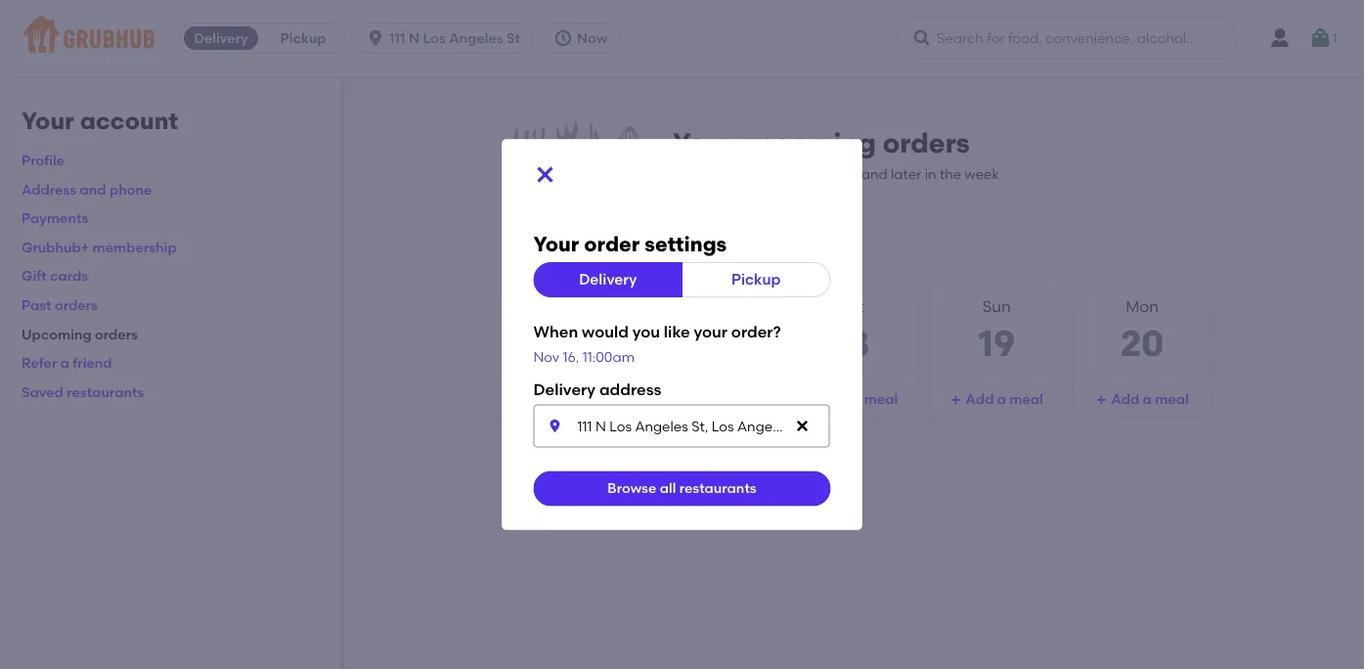 Task type: vqa. For each thing, say whether or not it's contained in the screenshot.
would
yes



Task type: describe. For each thing, give the bounding box(es) containing it.
16
[[542, 322, 579, 365]]

refer a friend link
[[22, 355, 112, 371]]

0 horizontal spatial svg image
[[534, 163, 557, 187]]

your inside your upcoming orders plan out your food for today and later in the week
[[731, 166, 760, 182]]

svg image inside 111 n los angeles st button
[[366, 28, 386, 48]]

111
[[389, 30, 406, 46]]

would
[[582, 322, 629, 341]]

add a meal button for 19
[[931, 382, 1064, 417]]

address
[[600, 380, 662, 399]]

grubhub+ membership link
[[22, 239, 177, 255]]

16,
[[563, 348, 579, 365]]

and inside your upcoming orders plan out your food for today and later in the week
[[862, 166, 888, 182]]

20
[[1121, 322, 1165, 365]]

your for upcoming
[[673, 127, 733, 159]]

a right refer
[[60, 355, 69, 371]]

pickup button for the rightmost delivery "button"
[[682, 262, 831, 297]]

delivery address
[[534, 380, 662, 399]]

like
[[664, 322, 690, 341]]

delivery button inside main navigation navigation
[[180, 23, 262, 54]]

nov
[[534, 348, 560, 365]]

now button
[[541, 23, 628, 54]]

friend
[[73, 355, 112, 371]]

saved restaurants link
[[22, 383, 144, 400]]

profile
[[22, 152, 65, 168]]

add for 20
[[1112, 391, 1140, 408]]

today inside your upcoming orders plan out your food for today and later in the week
[[818, 166, 858, 182]]

orders inside your upcoming orders plan out your food for today and later in the week
[[883, 127, 970, 159]]

when
[[534, 322, 578, 341]]

meal for 17
[[719, 391, 753, 408]]

account
[[80, 107, 178, 135]]

meal for 20
[[1156, 391, 1189, 408]]

a for 20
[[1143, 391, 1152, 408]]

your for account
[[22, 107, 74, 135]]

address
[[22, 181, 76, 197]]

main navigation navigation
[[0, 0, 1365, 76]]

grubhub+ membership
[[22, 239, 177, 255]]

browse all restaurants
[[608, 480, 757, 497]]

mon 20
[[1121, 297, 1165, 365]]

add a meal for 19
[[966, 391, 1044, 408]]

18
[[833, 322, 870, 365]]

111 n los angeles st
[[389, 30, 520, 46]]

restaurants inside button
[[680, 480, 757, 497]]

your account
[[22, 107, 178, 135]]

today 16
[[537, 297, 584, 365]]

los
[[423, 30, 446, 46]]

settings
[[645, 232, 727, 257]]

svg image inside the 1 button
[[1309, 26, 1333, 50]]

add a meal for 18
[[821, 391, 898, 408]]

a for 16
[[561, 391, 570, 408]]

sat 18
[[833, 297, 870, 365]]

plan
[[673, 166, 702, 182]]

later
[[891, 166, 922, 182]]

for
[[797, 166, 815, 182]]

add for 17
[[675, 391, 703, 408]]

address and phone
[[22, 181, 152, 197]]

grubhub+
[[22, 239, 89, 255]]

0 horizontal spatial and
[[80, 181, 106, 197]]

1 button
[[1309, 21, 1338, 56]]

orders for upcoming orders
[[95, 326, 138, 342]]

your upcoming orders plan out your food for today and later in the week
[[673, 127, 1000, 182]]

n
[[409, 30, 420, 46]]

fri
[[697, 297, 715, 316]]

1 vertical spatial today
[[537, 297, 584, 316]]

sun 19
[[979, 297, 1016, 365]]

saved restaurants
[[22, 383, 144, 400]]

add a meal button for 16
[[494, 382, 627, 417]]

gift
[[22, 268, 47, 284]]

phone
[[110, 181, 152, 197]]



Task type: locate. For each thing, give the bounding box(es) containing it.
4 add a meal from the left
[[966, 391, 1044, 408]]

orders for past orders
[[55, 297, 98, 313]]

profile link
[[22, 152, 65, 168]]

0 vertical spatial restaurants
[[67, 383, 144, 400]]

mon
[[1126, 297, 1159, 316]]

in
[[925, 166, 937, 182]]

0 vertical spatial pickup
[[280, 30, 326, 46]]

payments link
[[22, 210, 88, 226]]

meal for 18
[[864, 391, 898, 408]]

5 add from the left
[[1112, 391, 1140, 408]]

a for 18
[[852, 391, 861, 408]]

sat
[[839, 297, 864, 316]]

a down "16,"
[[561, 391, 570, 408]]

add down nov
[[529, 391, 558, 408]]

1 horizontal spatial your
[[534, 232, 579, 257]]

your right out on the right top of the page
[[731, 166, 760, 182]]

5 meal from the left
[[1156, 391, 1189, 408]]

add for 16
[[529, 391, 558, 408]]

upcoming orders link
[[22, 326, 138, 342]]

and left later on the right of page
[[862, 166, 888, 182]]

add down 20
[[1112, 391, 1140, 408]]

2 add a meal button from the left
[[640, 382, 773, 417]]

gift cards link
[[22, 268, 88, 284]]

1 vertical spatial restaurants
[[680, 480, 757, 497]]

2 meal from the left
[[719, 391, 753, 408]]

gift cards
[[22, 268, 88, 284]]

add for 19
[[966, 391, 994, 408]]

st
[[507, 30, 520, 46]]

4 add a meal button from the left
[[931, 382, 1064, 417]]

today up when
[[537, 297, 584, 316]]

a down 18
[[852, 391, 861, 408]]

week
[[965, 166, 1000, 182]]

2 horizontal spatial your
[[673, 127, 733, 159]]

saved
[[22, 383, 63, 400]]

5 add a meal from the left
[[1112, 391, 1189, 408]]

your
[[22, 107, 74, 135], [673, 127, 733, 159], [534, 232, 579, 257]]

2 vertical spatial orders
[[95, 326, 138, 342]]

0 vertical spatial delivery button
[[180, 23, 262, 54]]

your down fri at the top right of the page
[[694, 322, 728, 341]]

add a meal
[[529, 391, 607, 408], [675, 391, 753, 408], [821, 391, 898, 408], [966, 391, 1044, 408], [1112, 391, 1189, 408]]

add a meal for 16
[[529, 391, 607, 408]]

add a meal down "16,"
[[529, 391, 607, 408]]

1 vertical spatial pickup button
[[682, 262, 831, 297]]

1 vertical spatial orders
[[55, 297, 98, 313]]

1 horizontal spatial your
[[731, 166, 760, 182]]

meal for 19
[[1010, 391, 1044, 408]]

delivery
[[534, 380, 596, 399]]

1 horizontal spatial delivery button
[[534, 262, 683, 297]]

3 meal from the left
[[864, 391, 898, 408]]

pickup button
[[262, 23, 344, 54], [682, 262, 831, 297]]

today
[[818, 166, 858, 182], [537, 297, 584, 316]]

pickup button left 111
[[262, 23, 344, 54]]

meal down 20
[[1156, 391, 1189, 408]]

a for 19
[[998, 391, 1007, 408]]

0 horizontal spatial delivery button
[[180, 23, 262, 54]]

11:00am
[[583, 348, 635, 365]]

pickup inside main navigation navigation
[[280, 30, 326, 46]]

meal for 16
[[573, 391, 607, 408]]

fri 17
[[689, 297, 723, 365]]

nov 16, 11:00am link
[[534, 348, 635, 365]]

1 horizontal spatial pickup button
[[682, 262, 831, 297]]

1 vertical spatial delivery button
[[534, 262, 683, 297]]

payments
[[22, 210, 88, 226]]

1 add from the left
[[529, 391, 558, 408]]

0 vertical spatial your
[[731, 166, 760, 182]]

1 horizontal spatial and
[[862, 166, 888, 182]]

past
[[22, 297, 51, 313]]

refer
[[22, 355, 57, 371]]

order
[[584, 232, 640, 257]]

0 vertical spatial pickup button
[[262, 23, 344, 54]]

and
[[862, 166, 888, 182], [80, 181, 106, 197]]

2 vertical spatial svg image
[[795, 418, 811, 434]]

add down 18
[[821, 391, 849, 408]]

a for 17
[[707, 391, 716, 408]]

111 n los angeles st button
[[353, 23, 541, 54]]

svg image inside now button
[[554, 28, 573, 48]]

add a meal button for 20
[[1076, 382, 1209, 417]]

add a meal down 18
[[821, 391, 898, 408]]

2 horizontal spatial svg image
[[1309, 26, 1333, 50]]

now
[[577, 30, 608, 46]]

refer a friend
[[22, 355, 112, 371]]

add a meal button for 17
[[640, 382, 773, 417]]

meal
[[573, 391, 607, 408], [719, 391, 753, 408], [864, 391, 898, 408], [1010, 391, 1044, 408], [1156, 391, 1189, 408]]

add a meal down 20
[[1112, 391, 1189, 408]]

upcoming
[[22, 326, 92, 342]]

0 vertical spatial svg image
[[1309, 26, 1333, 50]]

your inside your upcoming orders plan out your food for today and later in the week
[[673, 127, 733, 159]]

restaurants right "all"
[[680, 480, 757, 497]]

add a meal down '19'
[[966, 391, 1044, 408]]

pickup button up order? at the right of page
[[682, 262, 831, 297]]

0 horizontal spatial delivery
[[194, 30, 248, 46]]

the
[[940, 166, 962, 182]]

0 horizontal spatial pickup
[[280, 30, 326, 46]]

you
[[633, 322, 660, 341]]

1 vertical spatial pickup
[[732, 271, 781, 288]]

1 vertical spatial delivery
[[579, 271, 637, 288]]

restaurants
[[67, 383, 144, 400], [680, 480, 757, 497]]

upcoming orders
[[22, 326, 138, 342]]

delivery inside main navigation navigation
[[194, 30, 248, 46]]

1
[[1333, 30, 1338, 46]]

add a meal button down '19'
[[931, 382, 1064, 417]]

past orders link
[[22, 297, 98, 313]]

food
[[763, 166, 793, 182]]

0 horizontal spatial your
[[694, 322, 728, 341]]

cards
[[50, 268, 88, 284]]

add a meal down "17" at the right
[[675, 391, 753, 408]]

all
[[660, 480, 676, 497]]

orders up upcoming orders
[[55, 297, 98, 313]]

4 add from the left
[[966, 391, 994, 408]]

1 horizontal spatial today
[[818, 166, 858, 182]]

17
[[689, 322, 723, 365]]

your left order
[[534, 232, 579, 257]]

your for order
[[534, 232, 579, 257]]

your order settings
[[534, 232, 727, 257]]

today right for
[[818, 166, 858, 182]]

19
[[979, 322, 1016, 365]]

your up profile
[[22, 107, 74, 135]]

a
[[60, 355, 69, 371], [561, 391, 570, 408], [707, 391, 716, 408], [852, 391, 861, 408], [998, 391, 1007, 408], [1143, 391, 1152, 408]]

1 horizontal spatial delivery
[[579, 271, 637, 288]]

add a meal button down 20
[[1076, 382, 1209, 417]]

add a meal button down 18
[[785, 382, 918, 417]]

Search Address search field
[[534, 404, 830, 447]]

membership
[[93, 239, 177, 255]]

meal down "17" at the right
[[719, 391, 753, 408]]

a down '19'
[[998, 391, 1007, 408]]

3 add from the left
[[821, 391, 849, 408]]

1 meal from the left
[[573, 391, 607, 408]]

pickup
[[280, 30, 326, 46], [732, 271, 781, 288]]

your
[[731, 166, 760, 182], [694, 322, 728, 341]]

0 vertical spatial today
[[818, 166, 858, 182]]

0 horizontal spatial your
[[22, 107, 74, 135]]

add a meal button for 18
[[785, 382, 918, 417]]

pickup left 111
[[280, 30, 326, 46]]

0 vertical spatial delivery
[[194, 30, 248, 46]]

a down 20
[[1143, 391, 1152, 408]]

pickup button for delivery "button" in main navigation navigation
[[262, 23, 344, 54]]

address and phone link
[[22, 181, 152, 197]]

add a meal for 17
[[675, 391, 753, 408]]

0 horizontal spatial restaurants
[[67, 383, 144, 400]]

1 vertical spatial svg image
[[534, 163, 557, 187]]

orders
[[883, 127, 970, 159], [55, 297, 98, 313], [95, 326, 138, 342]]

when would you like your order? nov 16, 11:00am
[[534, 322, 781, 365]]

2 add a meal from the left
[[675, 391, 753, 408]]

3 add a meal from the left
[[821, 391, 898, 408]]

add down "17" at the right
[[675, 391, 703, 408]]

add a meal button down "16,"
[[494, 382, 627, 417]]

orders up friend
[[95, 326, 138, 342]]

add a meal button down "17" at the right
[[640, 382, 773, 417]]

pickup up order? at the right of page
[[732, 271, 781, 288]]

meal down '19'
[[1010, 391, 1044, 408]]

add down '19'
[[966, 391, 994, 408]]

meal down 18
[[864, 391, 898, 408]]

delivery button
[[180, 23, 262, 54], [534, 262, 683, 297]]

order?
[[732, 322, 781, 341]]

1 vertical spatial your
[[694, 322, 728, 341]]

add a meal button
[[494, 382, 627, 417], [640, 382, 773, 417], [785, 382, 918, 417], [931, 382, 1064, 417], [1076, 382, 1209, 417]]

add a meal for 20
[[1112, 391, 1189, 408]]

sun
[[983, 297, 1011, 316]]

4 meal from the left
[[1010, 391, 1044, 408]]

1 add a meal button from the left
[[494, 382, 627, 417]]

svg image
[[366, 28, 386, 48], [554, 28, 573, 48], [913, 28, 932, 48], [514, 394, 526, 406], [659, 394, 671, 406], [805, 394, 817, 406], [951, 394, 962, 406], [1096, 394, 1108, 406], [547, 418, 563, 434]]

your inside when would you like your order? nov 16, 11:00am
[[694, 322, 728, 341]]

past orders
[[22, 297, 98, 313]]

upcoming
[[740, 127, 877, 159]]

1 horizontal spatial restaurants
[[680, 480, 757, 497]]

add
[[529, 391, 558, 408], [675, 391, 703, 408], [821, 391, 849, 408], [966, 391, 994, 408], [1112, 391, 1140, 408]]

1 horizontal spatial pickup
[[732, 271, 781, 288]]

meal down nov 16, 11:00am link
[[573, 391, 607, 408]]

2 add from the left
[[675, 391, 703, 408]]

1 add a meal from the left
[[529, 391, 607, 408]]

1 horizontal spatial svg image
[[795, 418, 811, 434]]

0 horizontal spatial pickup button
[[262, 23, 344, 54]]

orders up in
[[883, 127, 970, 159]]

add for 18
[[821, 391, 849, 408]]

a down "17" at the right
[[707, 391, 716, 408]]

browse all restaurants button
[[534, 471, 831, 506]]

delivery
[[194, 30, 248, 46], [579, 271, 637, 288]]

svg image
[[1309, 26, 1333, 50], [534, 163, 557, 187], [795, 418, 811, 434]]

browse
[[608, 480, 657, 497]]

out
[[706, 166, 728, 182]]

5 add a meal button from the left
[[1076, 382, 1209, 417]]

0 horizontal spatial today
[[537, 297, 584, 316]]

angeles
[[449, 30, 504, 46]]

3 add a meal button from the left
[[785, 382, 918, 417]]

restaurants down friend
[[67, 383, 144, 400]]

0 vertical spatial orders
[[883, 127, 970, 159]]

your up out on the right top of the page
[[673, 127, 733, 159]]

and left phone
[[80, 181, 106, 197]]



